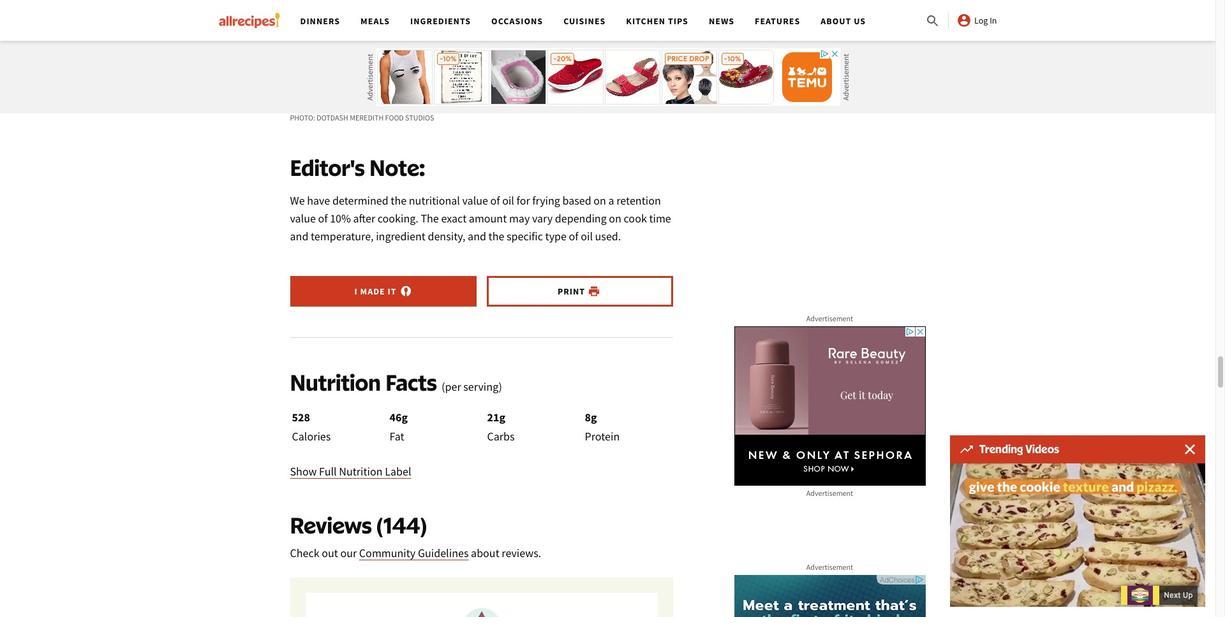 Task type: describe. For each thing, give the bounding box(es) containing it.
features
[[755, 15, 800, 27]]

about
[[821, 15, 852, 27]]

kitchen tips
[[626, 15, 689, 27]]

type
[[545, 229, 567, 244]]

frying
[[532, 193, 560, 208]]

videos
[[1026, 443, 1059, 456]]

editor's
[[290, 154, 365, 181]]

label
[[385, 465, 411, 479]]

0 horizontal spatial oil
[[502, 193, 514, 208]]

nutrition inside show full nutrition label button
[[339, 465, 383, 479]]

news link
[[709, 15, 735, 27]]

kitchen
[[626, 15, 666, 27]]

0 vertical spatial value
[[462, 193, 488, 208]]

cuisines
[[564, 15, 606, 27]]

drain on paper towels and serve hot. image
[[290, 0, 673, 108]]

studios
[[405, 113, 434, 123]]

retention
[[617, 193, 661, 208]]

community guidelines link
[[359, 546, 469, 561]]

1 horizontal spatial of
[[490, 193, 500, 208]]

we have determined the nutritional value of oil for frying based on a retention value of 10% after cooking. the exact amount may vary depending on cook time and temperature, ingredient density, and the specific type of oil used.
[[290, 193, 671, 244]]

full
[[319, 465, 337, 479]]

we
[[290, 193, 305, 208]]

8g protein
[[585, 410, 620, 444]]

our
[[340, 546, 357, 561]]

account image
[[957, 13, 972, 28]]

temperature,
[[311, 229, 374, 244]]

cook
[[624, 211, 647, 226]]

show full nutrition label button
[[290, 463, 411, 481]]

meals
[[361, 15, 390, 27]]

trending image
[[960, 446, 973, 454]]

show
[[290, 465, 317, 479]]

vary
[[532, 211, 553, 226]]

trending videos
[[980, 443, 1059, 456]]

for
[[517, 193, 530, 208]]

community
[[359, 546, 416, 561]]

after
[[353, 211, 375, 226]]

dinners link
[[300, 15, 340, 27]]

nutritional
[[409, 193, 460, 208]]

1 vertical spatial on
[[609, 211, 622, 226]]

news
[[709, 15, 735, 27]]

next
[[1164, 592, 1181, 600]]

amount
[[469, 211, 507, 226]]

46g
[[390, 410, 408, 425]]

may
[[509, 211, 530, 226]]

made
[[360, 286, 385, 298]]

8g
[[585, 410, 597, 425]]

about
[[471, 546, 500, 561]]

protein
[[585, 430, 620, 444]]

1 vertical spatial oil
[[581, 229, 593, 244]]

show full nutrition label
[[290, 465, 411, 479]]

reviews
[[290, 512, 372, 539]]

528 calories
[[292, 410, 331, 444]]

check
[[290, 546, 319, 561]]

nutrition facts (per serving)
[[290, 369, 502, 396]]

facts
[[386, 369, 437, 396]]

a
[[609, 193, 614, 208]]

ingredients
[[410, 15, 471, 27]]

home image
[[219, 13, 280, 28]]

occasions link
[[491, 15, 543, 27]]

i
[[354, 286, 358, 298]]

about us link
[[821, 15, 866, 27]]

video player application
[[950, 464, 1205, 608]]

serving)
[[463, 380, 502, 395]]

i made it
[[354, 286, 397, 298]]

trending
[[980, 443, 1023, 456]]

cooking.
[[378, 211, 419, 226]]



Task type: vqa. For each thing, say whether or not it's contained in the screenshot.


Task type: locate. For each thing, give the bounding box(es) containing it.
fat
[[390, 430, 404, 444]]

of right type
[[569, 229, 579, 244]]

0 vertical spatial the
[[391, 193, 407, 208]]

about us
[[821, 15, 866, 27]]

log in
[[975, 15, 997, 26]]

navigation
[[290, 0, 925, 41]]

value up amount
[[462, 193, 488, 208]]

on left a
[[594, 193, 606, 208]]

determined
[[332, 193, 388, 208]]

spoon image
[[399, 285, 412, 298]]

dinners
[[300, 15, 340, 27]]

the up 'cooking.'
[[391, 193, 407, 208]]

0 horizontal spatial on
[[594, 193, 606, 208]]

meals link
[[361, 15, 390, 27]]

print
[[558, 286, 585, 298]]

dotdash meredith food studios
[[317, 113, 434, 123]]

1 and from the left
[[290, 229, 308, 244]]

dotdash
[[317, 113, 348, 123]]

1 horizontal spatial and
[[468, 229, 486, 244]]

of left 10%
[[318, 211, 328, 226]]

next up
[[1164, 592, 1193, 600]]

reviews.
[[502, 546, 541, 561]]

0 vertical spatial nutrition
[[290, 369, 381, 396]]

value
[[462, 193, 488, 208], [290, 211, 316, 226]]

print image
[[588, 285, 601, 298]]

(144)
[[377, 512, 427, 539]]

occasions
[[491, 15, 543, 27]]

the
[[421, 211, 439, 226]]

features link
[[755, 15, 800, 27]]

note:
[[370, 154, 425, 181]]

2 horizontal spatial of
[[569, 229, 579, 244]]

46g fat
[[390, 410, 408, 444]]

and
[[290, 229, 308, 244], [468, 229, 486, 244]]

0 horizontal spatial and
[[290, 229, 308, 244]]

close image
[[1185, 445, 1195, 455]]

1 horizontal spatial the
[[489, 229, 504, 244]]

advertisement region
[[734, 0, 926, 40], [376, 49, 840, 106], [734, 327, 926, 486], [734, 576, 926, 618]]

meredith
[[350, 113, 384, 123]]

up
[[1183, 592, 1193, 600]]

in
[[990, 15, 997, 26]]

oil left the for
[[502, 193, 514, 208]]

have
[[307, 193, 330, 208]]

1 vertical spatial the
[[489, 229, 504, 244]]

value down we
[[290, 211, 316, 226]]

1 vertical spatial value
[[290, 211, 316, 226]]

check out our community guidelines about reviews.
[[290, 546, 541, 561]]

0 horizontal spatial value
[[290, 211, 316, 226]]

used.
[[595, 229, 621, 244]]

density,
[[428, 229, 466, 244]]

ingredient
[[376, 229, 426, 244]]

1 vertical spatial of
[[318, 211, 328, 226]]

log in link
[[957, 13, 997, 28]]

and down amount
[[468, 229, 486, 244]]

specific
[[507, 229, 543, 244]]

depending
[[555, 211, 607, 226]]

0 horizontal spatial of
[[318, 211, 328, 226]]

print button
[[487, 276, 673, 307]]

21g carbs
[[487, 410, 515, 444]]

search image
[[925, 13, 941, 29]]

guidelines
[[418, 546, 469, 561]]

on down a
[[609, 211, 622, 226]]

ingredients link
[[410, 15, 471, 27]]

0 horizontal spatial the
[[391, 193, 407, 208]]

and down we
[[290, 229, 308, 244]]

0 vertical spatial of
[[490, 193, 500, 208]]

1 horizontal spatial on
[[609, 211, 622, 226]]

calories
[[292, 430, 331, 444]]

528
[[292, 410, 310, 425]]

1 vertical spatial nutrition
[[339, 465, 383, 479]]

food
[[385, 113, 404, 123]]

0 vertical spatial on
[[594, 193, 606, 208]]

exact
[[441, 211, 467, 226]]

us
[[854, 15, 866, 27]]

(per
[[442, 380, 461, 395]]

reviews (144)
[[290, 512, 427, 539]]

carbs
[[487, 430, 515, 444]]

of
[[490, 193, 500, 208], [318, 211, 328, 226], [569, 229, 579, 244]]

cuisines link
[[564, 15, 606, 27]]

on
[[594, 193, 606, 208], [609, 211, 622, 226]]

based
[[563, 193, 591, 208]]

i made it button
[[290, 276, 476, 307]]

kitchen tips link
[[626, 15, 689, 27]]

nutrition right full
[[339, 465, 383, 479]]

tips
[[668, 15, 689, 27]]

21g
[[487, 410, 506, 425]]

2 and from the left
[[468, 229, 486, 244]]

2 vertical spatial of
[[569, 229, 579, 244]]

out
[[322, 546, 338, 561]]

1 horizontal spatial value
[[462, 193, 488, 208]]

1 horizontal spatial oil
[[581, 229, 593, 244]]

editor's note:
[[290, 154, 425, 181]]

oil down 'depending' at left top
[[581, 229, 593, 244]]

oil
[[502, 193, 514, 208], [581, 229, 593, 244]]

nutrition up '528'
[[290, 369, 381, 396]]

time
[[649, 211, 671, 226]]

it
[[388, 286, 397, 298]]

0 vertical spatial oil
[[502, 193, 514, 208]]

log
[[975, 15, 988, 26]]

nutrition
[[290, 369, 381, 396], [339, 465, 383, 479]]

navigation containing dinners
[[290, 0, 925, 41]]

the down amount
[[489, 229, 504, 244]]

of up amount
[[490, 193, 500, 208]]



